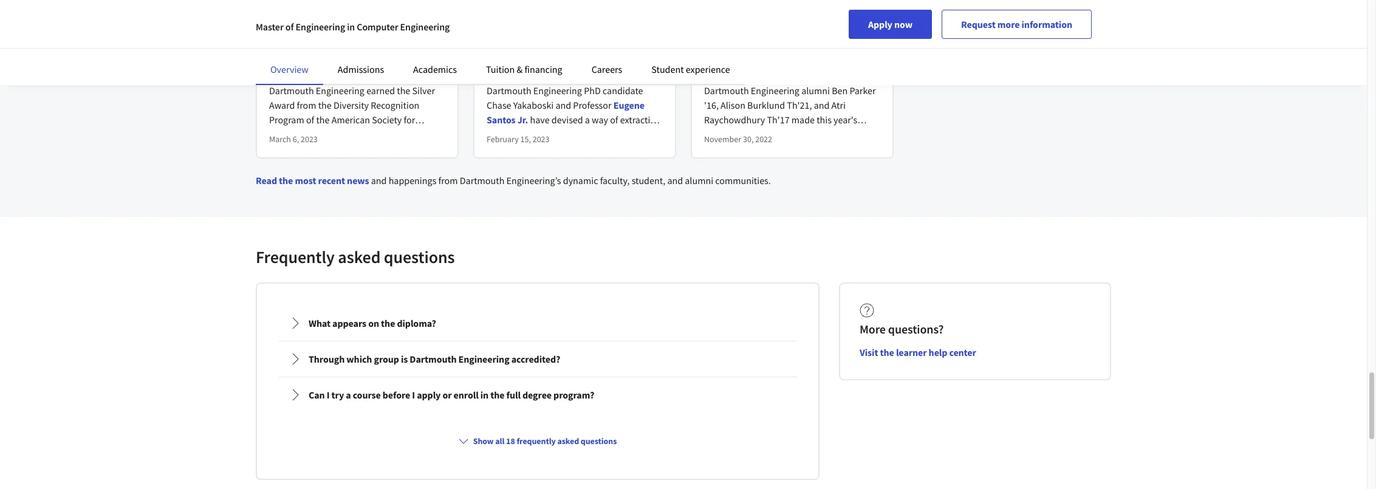 Task type: describe. For each thing, give the bounding box(es) containing it.
yakaboski
[[514, 99, 554, 111]]

18
[[506, 436, 515, 447]]

general
[[508, 60, 541, 72]]

dartmouth engineers develop new machine learning approach to extract both general and specific knowledge from big data
[[487, 31, 662, 87]]

alison
[[721, 99, 746, 111]]

year's
[[834, 114, 858, 126]]

tuition & financing link
[[486, 63, 563, 75]]

information
[[1022, 18, 1073, 30]]

data
[[502, 75, 521, 87]]

0 vertical spatial of
[[286, 21, 294, 33]]

master
[[256, 21, 284, 33]]

the left the full
[[491, 389, 505, 401]]

0 horizontal spatial asked
[[338, 246, 381, 268]]

or
[[443, 389, 452, 401]]

frequently
[[517, 436, 556, 447]]

visit the learner help center
[[860, 347, 977, 359]]

apply
[[869, 18, 893, 30]]

through
[[309, 353, 345, 365]]

admissions
[[338, 63, 384, 75]]

apply now button
[[849, 10, 933, 39]]

and right student,
[[668, 174, 683, 187]]

silver for the
[[412, 85, 435, 97]]

healthcare,
[[736, 157, 782, 170]]

dartmouth down february
[[460, 174, 505, 187]]

earns
[[368, 31, 391, 43]]

february
[[487, 134, 519, 145]]

overview link
[[271, 63, 309, 75]]

energy,
[[705, 157, 735, 170]]

recent
[[318, 174, 345, 187]]

engineering inside dartmouth engineering alumni ben parker '16, alison burklund th'21, and atri raychowdhury th'17 made this year's forbes 30 under 30 list for their respective contributions to and innovations in the energy, healthcare, and music industries.
[[751, 85, 800, 97]]

inclusion
[[355, 157, 392, 170]]

apply
[[417, 389, 441, 401]]

from inside dartmouth engineers develop new machine learning approach to extract both general and specific knowledge from big data
[[642, 60, 662, 72]]

news
[[347, 174, 369, 187]]

and down list
[[772, 143, 787, 155]]

to inside dartmouth engineers develop new machine learning approach to extract both general and specific knowledge from big data
[[603, 46, 612, 58]]

diversity inside 'dartmouth engineering earns asee silver award for diversity efforts'
[[311, 46, 348, 58]]

2023 for from
[[301, 134, 318, 145]]

diploma?
[[397, 317, 436, 330]]

visit
[[860, 347, 879, 359]]

faculty,
[[600, 174, 630, 187]]

eugene santos jr. link
[[487, 99, 645, 126]]

questions inside show all 18 frequently asked questions 'dropdown button'
[[581, 436, 617, 447]]

dartmouth for dartmouth engineering earned the silver award from the diversity recognition program of the american society for engineering education (asee) for "significant progress" in the school's diversity, equity, and inclusion (dei) goals.
[[269, 85, 314, 97]]

and down inclusion
[[371, 174, 387, 187]]

read
[[256, 174, 277, 187]]

learning
[[524, 46, 560, 58]]

th'21,
[[787, 99, 812, 111]]

engineering inside 'dartmouth engineering earns asee silver award for diversity efforts'
[[317, 31, 366, 43]]

accredited?
[[512, 353, 561, 365]]

2 i from the left
[[412, 389, 415, 401]]

the inside "link"
[[881, 347, 895, 359]]

engineering up "significant
[[269, 128, 318, 140]]

can i try a course before i apply or enroll in the full degree program?
[[309, 389, 595, 401]]

academics link
[[413, 63, 457, 75]]

admissions link
[[338, 63, 384, 75]]

specific
[[560, 60, 592, 72]]

music
[[802, 157, 826, 170]]

list
[[793, 46, 808, 58]]

engineering down admissions in the top left of the page
[[316, 85, 365, 97]]

program
[[269, 114, 304, 126]]

collapsed list
[[277, 303, 799, 416]]

which
[[347, 353, 372, 365]]

big
[[487, 75, 500, 87]]

student experience link
[[652, 63, 731, 75]]

and left music
[[784, 157, 800, 170]]

their
[[812, 128, 831, 140]]

now
[[895, 18, 913, 30]]

for inside dartmouth engineering alumni ben parker '16, alison burklund th'21, and atri raychowdhury th'17 made this year's forbes 30 under 30 list for their respective contributions to and innovations in the energy, healthcare, and music industries.
[[798, 128, 810, 140]]

degree
[[523, 389, 552, 401]]

dartmouth for dartmouth engineering alumni named to forbes' '30 under 30' list
[[705, 31, 750, 43]]

asked inside 'dropdown button'
[[558, 436, 579, 447]]

request more information button
[[942, 10, 1092, 39]]

and inside dartmouth engineers develop new machine learning approach to extract both general and specific knowledge from big data
[[542, 60, 558, 72]]

master of engineering in computer engineering
[[256, 21, 450, 33]]

contributions
[[705, 143, 760, 155]]

this
[[817, 114, 832, 126]]

dartmouth engineering alumni named to forbes' '30 under 30' list
[[705, 31, 875, 58]]

society
[[372, 114, 402, 126]]

alumni
[[804, 31, 833, 43]]

questions?
[[889, 322, 944, 337]]

in inside dartmouth engineering alumni ben parker '16, alison burklund th'21, and atri raychowdhury th'17 made this year's forbes 30 under 30 list for their respective contributions to and innovations in the energy, healthcare, and music industries.
[[839, 143, 847, 155]]

for up school's
[[392, 128, 403, 140]]

eugene
[[614, 99, 645, 111]]

"significant
[[269, 143, 315, 155]]

engineering's
[[507, 174, 561, 187]]

to inside dartmouth engineering alumni named to forbes' '30 under 30' list
[[866, 31, 875, 43]]

february 15, 2023
[[487, 134, 550, 145]]

overview
[[271, 63, 309, 75]]

'16,
[[705, 99, 719, 111]]

and inside dartmouth engineering earned the silver award from the diversity recognition program of the american society for engineering education (asee) for "significant progress" in the school's diversity, equity, and inclusion (dei) goals.
[[338, 157, 353, 170]]

march
[[269, 134, 291, 145]]

apply now
[[869, 18, 913, 30]]

request more information
[[962, 18, 1073, 30]]

parker
[[850, 85, 876, 97]]

respective
[[833, 128, 875, 140]]

financing
[[525, 63, 563, 75]]

under inside dartmouth engineering alumni ben parker '16, alison burklund th'21, and atri raychowdhury th'17 made this year's forbes 30 under 30 list for their respective contributions to and innovations in the energy, healthcare, and music industries.
[[746, 128, 771, 140]]

dartmouth engineering earns asee silver award for diversity efforts
[[269, 31, 440, 58]]

burklund
[[748, 99, 786, 111]]

2 30 from the left
[[773, 128, 783, 140]]



Task type: vqa. For each thing, say whether or not it's contained in the screenshot.
'designed'
no



Task type: locate. For each thing, give the bounding box(es) containing it.
for inside 'dartmouth engineering earns asee silver award for diversity efforts'
[[297, 46, 309, 58]]

0 horizontal spatial to
[[603, 46, 612, 58]]

help
[[929, 347, 948, 359]]

1 horizontal spatial questions
[[581, 436, 617, 447]]

under left 30'
[[751, 46, 777, 58]]

made
[[792, 114, 815, 126]]

silver right asee
[[416, 31, 440, 43]]

from down goals.
[[439, 174, 458, 187]]

award for from
[[269, 99, 295, 111]]

award up overview link
[[269, 46, 296, 58]]

dartmouth up alison
[[705, 85, 749, 97]]

(dei)
[[394, 157, 414, 170]]

candidate
[[603, 85, 644, 97]]

what appears on the diploma? button
[[280, 306, 796, 340]]

th'17
[[767, 114, 790, 126]]

engineering up eugene santos jr.
[[534, 85, 582, 97]]

2023 for and
[[533, 134, 550, 145]]

the
[[397, 85, 411, 97], [318, 99, 332, 111], [316, 114, 330, 126], [368, 143, 382, 155], [849, 143, 862, 155], [279, 174, 293, 187], [381, 317, 395, 330], [881, 347, 895, 359], [491, 389, 505, 401]]

named
[[835, 31, 864, 43]]

learner
[[897, 347, 927, 359]]

silver inside dartmouth engineering earned the silver award from the diversity recognition program of the american society for engineering education (asee) for "significant progress" in the school's diversity, equity, and inclusion (dei) goals.
[[412, 85, 435, 97]]

to inside dartmouth engineering alumni ben parker '16, alison burklund th'21, and atri raychowdhury th'17 made this year's forbes 30 under 30 list for their respective contributions to and innovations in the energy, healthcare, and music industries.
[[761, 143, 770, 155]]

engineering up enroll
[[459, 353, 510, 365]]

i left try
[[327, 389, 330, 401]]

1 horizontal spatial 30
[[773, 128, 783, 140]]

award for for
[[269, 46, 296, 58]]

engineering up the efforts
[[317, 31, 366, 43]]

0 horizontal spatial i
[[327, 389, 330, 401]]

from right knowledge
[[642, 60, 662, 72]]

in inside dartmouth engineering earned the silver award from the diversity recognition program of the american society for engineering education (asee) for "significant progress" in the school's diversity, equity, and inclusion (dei) goals.
[[359, 143, 366, 155]]

dartmouth engineering phd candidate chase yakaboski and professor
[[487, 85, 644, 111]]

diversity up american
[[334, 99, 369, 111]]

alumni up th'21,
[[802, 85, 830, 97]]

2023 right 6,
[[301, 134, 318, 145]]

dartmouth inside dartmouth engineering alumni ben parker '16, alison burklund th'21, and atri raychowdhury th'17 made this year's forbes 30 under 30 list for their respective contributions to and innovations in the energy, healthcare, and music industries.
[[705, 85, 749, 97]]

diversity
[[311, 46, 348, 58], [334, 99, 369, 111]]

1 i from the left
[[327, 389, 330, 401]]

more
[[998, 18, 1020, 30]]

approach
[[562, 46, 601, 58]]

1 vertical spatial of
[[306, 114, 314, 126]]

industries.
[[828, 157, 871, 170]]

under inside dartmouth engineering alumni named to forbes' '30 under 30' list
[[751, 46, 777, 58]]

30,
[[743, 134, 754, 145]]

communities.
[[716, 174, 771, 187]]

student experience
[[652, 63, 731, 75]]

in right enroll
[[481, 389, 489, 401]]

engineering inside 'dropdown button'
[[459, 353, 510, 365]]

experience
[[686, 63, 731, 75]]

engineering up burklund on the right
[[751, 85, 800, 97]]

full
[[507, 389, 521, 401]]

the right 'visit'
[[881, 347, 895, 359]]

0 vertical spatial under
[[751, 46, 777, 58]]

engineering up 30'
[[752, 31, 802, 43]]

2 horizontal spatial from
[[642, 60, 662, 72]]

asee
[[393, 31, 414, 43]]

under down the th'17
[[746, 128, 771, 140]]

0 vertical spatial silver
[[416, 31, 440, 43]]

engineering inside dartmouth engineering alumni named to forbes' '30 under 30' list
[[752, 31, 802, 43]]

0 vertical spatial to
[[866, 31, 875, 43]]

diversity,
[[269, 157, 306, 170]]

through which group is dartmouth engineering accredited?
[[309, 353, 561, 365]]

most
[[295, 174, 316, 187]]

student
[[652, 63, 684, 75]]

academics
[[413, 63, 457, 75]]

of right program
[[306, 114, 314, 126]]

dartmouth up machine
[[487, 31, 533, 43]]

dartmouth engineering alumni ben parker '16, alison burklund th'21, and atri raychowdhury th'17 made this year's forbes 30 under 30 list for their respective contributions to and innovations in the energy, healthcare, and music industries.
[[705, 85, 876, 170]]

and inside dartmouth engineering phd candidate chase yakaboski and professor
[[556, 99, 572, 111]]

1 vertical spatial under
[[746, 128, 771, 140]]

0 vertical spatial diversity
[[311, 46, 348, 58]]

1 vertical spatial silver
[[412, 85, 435, 97]]

dartmouth engineering earned the silver award from the diversity recognition program of the american society for engineering education (asee) for "significant progress" in the school's diversity, equity, and inclusion (dei) goals.
[[269, 85, 440, 170]]

dynamic
[[563, 174, 598, 187]]

1 horizontal spatial to
[[761, 143, 770, 155]]

for up the overview
[[297, 46, 309, 58]]

0 horizontal spatial of
[[286, 21, 294, 33]]

show all 18 frequently asked questions button
[[454, 430, 622, 452]]

the inside dartmouth engineering alumni ben parker '16, alison burklund th'21, and atri raychowdhury th'17 made this year's forbes 30 under 30 list for their respective contributions to and innovations in the energy, healthcare, and music industries.
[[849, 143, 862, 155]]

dartmouth down the overview
[[269, 85, 314, 97]]

diversity left the efforts
[[311, 46, 348, 58]]

for right list
[[798, 128, 810, 140]]

dartmouth inside dartmouth engineering alumni named to forbes' '30 under 30' list
[[705, 31, 750, 43]]

develop
[[577, 31, 611, 43]]

dartmouth right is
[[410, 353, 457, 365]]

equity,
[[308, 157, 336, 170]]

in left computer
[[347, 21, 355, 33]]

engineering inside dartmouth engineering phd candidate chase yakaboski and professor
[[534, 85, 582, 97]]

silver inside 'dartmouth engineering earns asee silver award for diversity efforts'
[[416, 31, 440, 43]]

enroll
[[454, 389, 479, 401]]

in
[[347, 21, 355, 33], [359, 143, 366, 155], [839, 143, 847, 155], [481, 389, 489, 401]]

knowledge
[[594, 60, 640, 72]]

what appears on the diploma?
[[309, 317, 436, 330]]

&
[[517, 63, 523, 75]]

30 left list
[[773, 128, 783, 140]]

award inside dartmouth engineering earned the silver award from the diversity recognition program of the american society for engineering education (asee) for "significant progress" in the school's diversity, equity, and inclusion (dei) goals.
[[269, 99, 295, 111]]

the up inclusion
[[368, 143, 382, 155]]

careers link
[[592, 63, 623, 75]]

1 award from the top
[[269, 46, 296, 58]]

and up this
[[814, 99, 830, 111]]

innovations
[[789, 143, 837, 155]]

6,
[[293, 134, 299, 145]]

professor
[[573, 99, 612, 111]]

for down recognition
[[404, 114, 415, 126]]

2 vertical spatial to
[[761, 143, 770, 155]]

dartmouth inside dartmouth engineering phd candidate chase yakaboski and professor
[[487, 85, 532, 97]]

engineering up academics
[[400, 21, 450, 33]]

the down respective
[[849, 143, 862, 155]]

2 horizontal spatial to
[[866, 31, 875, 43]]

1 horizontal spatial of
[[306, 114, 314, 126]]

the up recognition
[[397, 85, 411, 97]]

dartmouth inside 'dartmouth engineering earns asee silver award for diversity efforts'
[[269, 31, 315, 43]]

1 30 from the left
[[734, 128, 744, 140]]

30'
[[779, 46, 791, 58]]

in inside dropdown button
[[481, 389, 489, 401]]

dartmouth for dartmouth engineering earns asee silver award for diversity efforts
[[269, 31, 315, 43]]

appears
[[333, 317, 367, 330]]

0 horizontal spatial 2023
[[301, 134, 318, 145]]

i left apply
[[412, 389, 415, 401]]

course
[[353, 389, 381, 401]]

0 horizontal spatial questions
[[384, 246, 455, 268]]

2 award from the top
[[269, 99, 295, 111]]

the down diversity,
[[279, 174, 293, 187]]

what
[[309, 317, 331, 330]]

(asee)
[[363, 128, 390, 140]]

of inside dartmouth engineering earned the silver award from the diversity recognition program of the american society for engineering education (asee) for "significant progress" in the school's diversity, equity, and inclusion (dei) goals.
[[306, 114, 314, 126]]

from up program
[[297, 99, 316, 111]]

dartmouth for dartmouth engineering phd candidate chase yakaboski and professor
[[487, 85, 532, 97]]

santos
[[487, 114, 516, 126]]

0 horizontal spatial from
[[297, 99, 316, 111]]

and down learning
[[542, 60, 558, 72]]

for
[[297, 46, 309, 58], [404, 114, 415, 126], [392, 128, 403, 140], [798, 128, 810, 140]]

more
[[860, 322, 886, 337]]

alumni down energy,
[[685, 174, 714, 187]]

happenings
[[389, 174, 437, 187]]

the right on
[[381, 317, 395, 330]]

silver
[[416, 31, 440, 43], [412, 85, 435, 97]]

1 horizontal spatial asked
[[558, 436, 579, 447]]

efforts
[[349, 46, 377, 58]]

2 vertical spatial from
[[439, 174, 458, 187]]

dartmouth inside dartmouth engineering earned the silver award from the diversity recognition program of the american society for engineering education (asee) for "significant progress" in the school's diversity, equity, and inclusion (dei) goals.
[[269, 85, 314, 97]]

and left professor
[[556, 99, 572, 111]]

1 horizontal spatial i
[[412, 389, 415, 401]]

1 horizontal spatial 2023
[[533, 134, 550, 145]]

new
[[613, 31, 631, 43]]

the up american
[[318, 99, 332, 111]]

1 2023 from the left
[[301, 134, 318, 145]]

silver for asee
[[416, 31, 440, 43]]

1 vertical spatial award
[[269, 99, 295, 111]]

silver down the academics link
[[412, 85, 435, 97]]

try
[[332, 389, 344, 401]]

in up inclusion
[[359, 143, 366, 155]]

engineers
[[534, 31, 575, 43]]

2 2023 from the left
[[533, 134, 550, 145]]

0 vertical spatial award
[[269, 46, 296, 58]]

phd
[[584, 85, 601, 97]]

1 horizontal spatial from
[[439, 174, 458, 187]]

dartmouth up overview link
[[269, 31, 315, 43]]

award up program
[[269, 99, 295, 111]]

in up industries.
[[839, 143, 847, 155]]

2022
[[756, 134, 773, 145]]

to up healthcare,
[[761, 143, 770, 155]]

dartmouth inside dartmouth engineers develop new machine learning approach to extract both general and specific knowledge from big data
[[487, 31, 533, 43]]

and down progress"
[[338, 157, 353, 170]]

alumni inside dartmouth engineering alumni ben parker '16, alison burklund th'21, and atri raychowdhury th'17 made this year's forbes 30 under 30 list for their respective contributions to and innovations in the energy, healthcare, and music industries.
[[802, 85, 830, 97]]

to up careers
[[603, 46, 612, 58]]

dartmouth inside 'dropdown button'
[[410, 353, 457, 365]]

dartmouth
[[269, 31, 315, 43], [487, 31, 533, 43], [705, 31, 750, 43], [269, 85, 314, 97], [487, 85, 532, 97], [705, 85, 749, 97], [460, 174, 505, 187], [410, 353, 457, 365]]

0 horizontal spatial 30
[[734, 128, 744, 140]]

dartmouth up forbes'
[[705, 31, 750, 43]]

engineering
[[296, 21, 345, 33], [400, 21, 450, 33], [317, 31, 366, 43], [752, 31, 802, 43], [316, 85, 365, 97], [534, 85, 582, 97], [751, 85, 800, 97], [269, 128, 318, 140], [459, 353, 510, 365]]

both
[[487, 60, 507, 72]]

questions
[[384, 246, 455, 268], [581, 436, 617, 447]]

before
[[383, 389, 411, 401]]

all
[[496, 436, 505, 447]]

the up education
[[316, 114, 330, 126]]

dartmouth up chase
[[487, 85, 532, 97]]

0 vertical spatial questions
[[384, 246, 455, 268]]

program?
[[554, 389, 595, 401]]

recognition
[[371, 99, 420, 111]]

award inside 'dartmouth engineering earns asee silver award for diversity efforts'
[[269, 46, 296, 58]]

diversity inside dartmouth engineering earned the silver award from the diversity recognition program of the american society for engineering education (asee) for "significant progress" in the school's diversity, equity, and inclusion (dei) goals.
[[334, 99, 369, 111]]

read the most recent news link
[[256, 174, 369, 187]]

1 vertical spatial from
[[297, 99, 316, 111]]

1 vertical spatial to
[[603, 46, 612, 58]]

1 vertical spatial asked
[[558, 436, 579, 447]]

frequently
[[256, 246, 335, 268]]

computer
[[357, 21, 399, 33]]

engineering right the master
[[296, 21, 345, 33]]

to down the apply
[[866, 31, 875, 43]]

0 vertical spatial asked
[[338, 246, 381, 268]]

under
[[751, 46, 777, 58], [746, 128, 771, 140]]

1 horizontal spatial alumni
[[802, 85, 830, 97]]

education
[[320, 128, 361, 140]]

30 down raychowdhury
[[734, 128, 744, 140]]

from inside dartmouth engineering earned the silver award from the diversity recognition program of the american society for engineering education (asee) for "significant progress" in the school's diversity, equity, and inclusion (dei) goals.
[[297, 99, 316, 111]]

1 vertical spatial questions
[[581, 436, 617, 447]]

0 vertical spatial alumni
[[802, 85, 830, 97]]

and
[[542, 60, 558, 72], [556, 99, 572, 111], [814, 99, 830, 111], [772, 143, 787, 155], [338, 157, 353, 170], [784, 157, 800, 170], [371, 174, 387, 187], [668, 174, 683, 187]]

1 vertical spatial diversity
[[334, 99, 369, 111]]

forbes'
[[705, 46, 735, 58]]

show all 18 frequently asked questions
[[473, 436, 617, 447]]

1 vertical spatial alumni
[[685, 174, 714, 187]]

machine
[[487, 46, 522, 58]]

dartmouth for dartmouth engineering alumni ben parker '16, alison burklund th'21, and atri raychowdhury th'17 made this year's forbes 30 under 30 list for their respective contributions to and innovations in the energy, healthcare, and music industries.
[[705, 85, 749, 97]]

more questions?
[[860, 322, 944, 337]]

2023 right 15,
[[533, 134, 550, 145]]

0 vertical spatial from
[[642, 60, 662, 72]]

dartmouth for dartmouth engineers develop new machine learning approach to extract both general and specific knowledge from big data
[[487, 31, 533, 43]]

eugene santos jr.
[[487, 99, 645, 126]]

show
[[473, 436, 494, 447]]

0 horizontal spatial alumni
[[685, 174, 714, 187]]

of right the master
[[286, 21, 294, 33]]

to
[[866, 31, 875, 43], [603, 46, 612, 58], [761, 143, 770, 155]]



